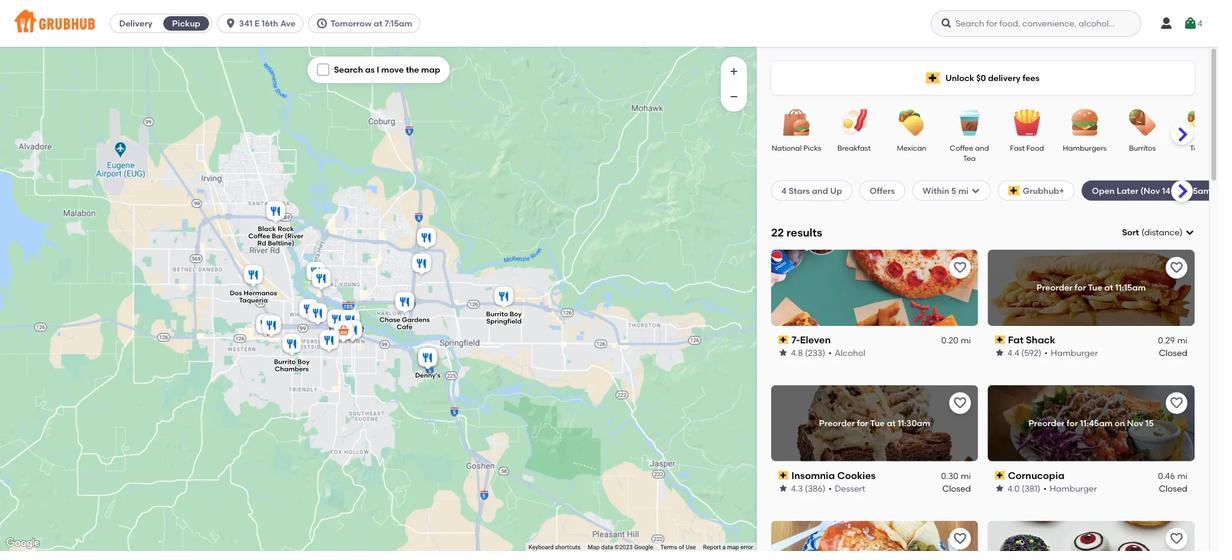 Task type: vqa. For each thing, say whether or not it's contained in the screenshot.
the mi associated with Fat Shack
yes



Task type: describe. For each thing, give the bounding box(es) containing it.
delivery button
[[111, 14, 161, 33]]

voodoo doughnut – eugene image
[[325, 308, 349, 334]]

preorder for shack
[[1037, 283, 1073, 293]]

svg image for 4
[[1184, 16, 1198, 31]]

open
[[1092, 186, 1115, 196]]

mi for insomnia cookies
[[961, 471, 971, 482]]

mexican
[[897, 144, 927, 152]]

delivery
[[988, 73, 1021, 83]]

(386)
[[805, 484, 826, 494]]

mi for 7-eleven
[[961, 336, 971, 346]]

results
[[787, 226, 823, 239]]

on
[[1115, 419, 1125, 429]]

Search for food, convenience, alcohol... search field
[[931, 10, 1142, 37]]

4.3 (386)
[[791, 484, 826, 494]]

bar
[[272, 232, 283, 240]]

springfield
[[486, 318, 522, 326]]

fast food
[[1010, 144, 1045, 152]]

coffee inside the black rock coffee bar (river rd beltline)
[[248, 232, 270, 240]]

svg image for search as i move the map
[[320, 66, 327, 73]]

coffee and tea
[[950, 144, 989, 163]]

fat shack
[[1008, 334, 1056, 346]]

mi right 5
[[959, 186, 969, 196]]

7:15am
[[385, 18, 413, 29]]

burrito boy springfield image
[[492, 285, 516, 311]]

grubhub+
[[1023, 186, 1065, 196]]

black rock coffee bar (river rd beltline)
[[248, 225, 304, 248]]

tomorrow
[[331, 18, 372, 29]]

fat
[[1008, 334, 1024, 346]]

4 button
[[1184, 13, 1203, 34]]

preorder for cookies
[[819, 419, 855, 429]]

22 results
[[772, 226, 823, 239]]

(nov
[[1141, 186, 1161, 196]]

none field containing sort
[[1123, 227, 1195, 239]]

pickup button
[[161, 14, 212, 33]]

save this restaurant button for insomnia cookies
[[950, 393, 971, 414]]

dos hermanos taqueria burrito boy springfield
[[230, 289, 522, 326]]

)
[[1180, 227, 1183, 238]]

save this restaurant image for fat shack
[[1170, 261, 1184, 275]]

hamburgers
[[1063, 144, 1107, 152]]

insomnia cookies image
[[341, 318, 365, 345]]

• for insomnia cookies
[[829, 484, 832, 494]]

• hamburger for cornucopia
[[1044, 484, 1097, 494]]

dos
[[230, 289, 242, 297]]

glass house coffee bar image
[[297, 297, 321, 324]]

16th
[[262, 18, 278, 29]]

0.46
[[1158, 471, 1175, 482]]

svg image for tomorrow at 7:15am
[[316, 17, 328, 29]]

4.4 (592)
[[1008, 348, 1042, 358]]

hamburger for fat shack
[[1051, 348, 1099, 358]]

move
[[381, 65, 404, 75]]

save this restaurant image for 7-eleven
[[953, 261, 968, 275]]

a
[[723, 544, 726, 551]]

map region
[[0, 0, 878, 552]]

chambers
[[275, 365, 309, 373]]

eleven
[[800, 334, 831, 346]]

7 eleven image
[[332, 319, 356, 346]]

0.20 mi
[[942, 336, 971, 346]]

• alcohol
[[829, 348, 866, 358]]

cookies
[[838, 470, 876, 482]]

• for fat shack
[[1045, 348, 1048, 358]]

(
[[1142, 227, 1145, 238]]

subscription pass image for cornucopia
[[995, 472, 1006, 480]]

4 for 4 stars and up
[[782, 186, 787, 196]]

save this restaurant button for cornucopia
[[1166, 393, 1188, 414]]

national
[[772, 144, 802, 152]]

preorder for tue at 11:30am
[[819, 419, 931, 429]]

hamburgers image
[[1064, 109, 1106, 136]]

dos hermanos taqueria image
[[242, 263, 266, 290]]

7-eleven
[[792, 334, 831, 346]]

star icon image for cornucopia
[[995, 484, 1005, 494]]

• dessert
[[829, 484, 866, 494]]

burrito boy 11th ave image
[[255, 312, 279, 338]]

0.46 mi
[[1158, 471, 1188, 482]]

and inside coffee and tea
[[976, 144, 989, 152]]

picks
[[804, 144, 822, 152]]

report a map error link
[[703, 544, 754, 551]]

fees
[[1023, 73, 1040, 83]]

within 5 mi
[[923, 186, 969, 196]]

1 horizontal spatial svg image
[[1160, 16, 1174, 31]]

dizzy dean's donuts image
[[260, 314, 284, 340]]

chase gardens cafe
[[380, 316, 430, 331]]

map data ©2023 google
[[588, 544, 653, 551]]

rd
[[257, 240, 266, 248]]

4.0
[[1008, 484, 1020, 494]]

• right (233)
[[829, 348, 832, 358]]

5
[[952, 186, 957, 196]]

plus icon image
[[728, 65, 740, 78]]

terms of use
[[661, 544, 696, 551]]

0.30 mi
[[942, 471, 971, 482]]

fast
[[1010, 144, 1025, 152]]

map
[[588, 544, 600, 551]]

4 stars and up
[[782, 186, 842, 196]]

use
[[686, 544, 696, 551]]

star icon image for fat shack
[[995, 348, 1005, 358]]

tacos
[[1190, 144, 1211, 152]]

proceed to checkout
[[899, 437, 986, 447]]

within
[[923, 186, 950, 196]]

national picks image
[[776, 109, 818, 136]]

later
[[1117, 186, 1139, 196]]

sort ( distance )
[[1123, 227, 1183, 238]]

search
[[334, 65, 363, 75]]

breakfast
[[838, 144, 871, 152]]

voodoo doughnut – eugene logo image
[[988, 521, 1195, 552]]

distance
[[1145, 227, 1180, 238]]

15
[[1146, 419, 1154, 429]]

burrito boy chambers image
[[280, 332, 304, 359]]

7-eleven logo image
[[772, 250, 979, 326]]

svg image inside field
[[1186, 228, 1195, 237]]

mi for cornucopia
[[1178, 471, 1188, 482]]

coffee and tea image
[[949, 109, 991, 136]]

burrito inside dos hermanos taqueria burrito boy springfield
[[486, 310, 508, 319]]

at left "11:30am"
[[887, 419, 896, 429]]

coffee inside coffee and tea
[[950, 144, 974, 152]]

at left the 11:15am
[[1105, 283, 1114, 293]]

black rock coffee bar (river rd beltline) image
[[264, 199, 288, 226]]

grubhub plus flag logo image for unlock $0 delivery fees
[[927, 72, 941, 84]]



Task type: locate. For each thing, give the bounding box(es) containing it.
1 horizontal spatial tue
[[1088, 283, 1103, 293]]

4.0 (381)
[[1008, 484, 1041, 494]]

1 save this restaurant image from the left
[[953, 261, 968, 275]]

0 vertical spatial tue
[[1088, 283, 1103, 293]]

burrito boy image
[[338, 308, 362, 335]]

panera bread image
[[410, 252, 434, 278]]

0 vertical spatial and
[[976, 144, 989, 152]]

0 horizontal spatial subscription pass image
[[779, 472, 789, 480]]

4.8 (233)
[[791, 348, 826, 358]]

• hamburger for fat shack
[[1045, 348, 1099, 358]]

up
[[831, 186, 842, 196]]

toxic burger image
[[254, 313, 278, 340]]

• down shack
[[1045, 348, 1048, 358]]

burritos image
[[1122, 109, 1164, 136]]

1 vertical spatial tue
[[871, 419, 885, 429]]

google image
[[3, 536, 43, 552]]

alcohol
[[835, 348, 866, 358]]

closed down 0.30 mi
[[943, 484, 971, 494]]

and left up
[[812, 186, 829, 196]]

keyboard shortcuts
[[529, 544, 581, 551]]

hamburger down shack
[[1051, 348, 1099, 358]]

shortcuts
[[555, 544, 581, 551]]

closed for shack
[[1159, 348, 1188, 358]]

tea
[[964, 154, 976, 163]]

coffee
[[950, 144, 974, 152], [248, 232, 270, 240]]

mi right 0.30 at the bottom of page
[[961, 471, 971, 482]]

svg image inside 341 e 16th ave button
[[225, 17, 237, 29]]

save this restaurant button for 7-eleven
[[950, 257, 971, 279]]

preorder for 11:45am on nov 15
[[1029, 419, 1154, 429]]

svg image left 4 button
[[1160, 16, 1174, 31]]

1 vertical spatial subscription pass image
[[995, 472, 1006, 480]]

tue left the 11:15am
[[1088, 283, 1103, 293]]

1 horizontal spatial boy
[[510, 310, 522, 319]]

as
[[365, 65, 375, 75]]

1 horizontal spatial 4
[[1198, 18, 1203, 28]]

insomnia cookies
[[792, 470, 876, 482]]

terms of use link
[[661, 544, 696, 551]]

• right the '(381)'
[[1044, 484, 1047, 494]]

4.4
[[1008, 348, 1020, 358]]

at right 14
[[1173, 186, 1182, 196]]

the
[[406, 65, 419, 75]]

None field
[[1123, 227, 1195, 239]]

at inside button
[[374, 18, 383, 29]]

• for cornucopia
[[1044, 484, 1047, 494]]

proceed to checkout button
[[862, 431, 1023, 453]]

0 vertical spatial 4
[[1198, 18, 1203, 28]]

bj's restaurant & brewhouse image
[[304, 260, 328, 287]]

0 horizontal spatial coffee
[[248, 232, 270, 240]]

0 vertical spatial subscription pass image
[[995, 336, 1006, 344]]

and up tea
[[976, 144, 989, 152]]

0 vertical spatial subscription pass image
[[779, 336, 789, 344]]

svg image up unlock
[[941, 17, 953, 29]]

taqueria
[[239, 297, 268, 305]]

search as i move the map
[[334, 65, 440, 75]]

mi
[[959, 186, 969, 196], [961, 336, 971, 346], [1178, 336, 1188, 346], [961, 471, 971, 482], [1178, 471, 1188, 482]]

341 e 16th ave
[[239, 18, 296, 29]]

11:30am
[[898, 419, 931, 429]]

1 vertical spatial and
[[812, 186, 829, 196]]

2 horizontal spatial svg image
[[1186, 228, 1195, 237]]

1 horizontal spatial grubhub plus flag logo image
[[1009, 186, 1021, 196]]

hamburger down the cornucopia on the bottom of page
[[1050, 484, 1097, 494]]

1 horizontal spatial save this restaurant image
[[1170, 261, 1184, 275]]

minus icon image
[[728, 91, 740, 103]]

0 vertical spatial coffee
[[950, 144, 974, 152]]

0 horizontal spatial tue
[[871, 419, 885, 429]]

0.29
[[1159, 336, 1175, 346]]

report
[[703, 544, 721, 551]]

©2023
[[615, 544, 633, 551]]

0 vertical spatial burrito
[[486, 310, 508, 319]]

beltline)
[[268, 240, 295, 248]]

svg image for 341 e 16th ave
[[225, 17, 237, 29]]

star icon image left 4.0
[[995, 484, 1005, 494]]

0 horizontal spatial burrito
[[274, 358, 296, 366]]

(592)
[[1022, 348, 1042, 358]]

delivery
[[119, 18, 152, 29]]

1 horizontal spatial and
[[976, 144, 989, 152]]

hamburger for cornucopia
[[1050, 484, 1097, 494]]

tomorrow at 7:15am
[[331, 18, 413, 29]]

for left "11:30am"
[[857, 419, 869, 429]]

star icon image left 4.4
[[995, 348, 1005, 358]]

main navigation navigation
[[0, 0, 1219, 47]]

22
[[772, 226, 784, 239]]

nov
[[1127, 419, 1144, 429]]

data
[[601, 544, 613, 551]]

stars
[[789, 186, 810, 196]]

preorder up insomnia cookies at the right of the page
[[819, 419, 855, 429]]

0 horizontal spatial svg image
[[941, 17, 953, 29]]

svg image
[[1184, 16, 1198, 31], [225, 17, 237, 29], [316, 17, 328, 29], [320, 66, 327, 73], [971, 186, 981, 196]]

save this restaurant image
[[953, 261, 968, 275], [1170, 261, 1184, 275]]

subscription pass image for 7-eleven
[[779, 336, 789, 344]]

1 horizontal spatial map
[[727, 544, 739, 551]]

closed for cookies
[[943, 484, 971, 494]]

save this restaurant image
[[953, 396, 968, 411], [1170, 396, 1184, 411], [953, 532, 968, 547], [1170, 532, 1184, 547]]

2 save this restaurant image from the left
[[1170, 261, 1184, 275]]

1 vertical spatial map
[[727, 544, 739, 551]]

mi right 0.20
[[961, 336, 971, 346]]

closed down 0.46 mi
[[1159, 484, 1188, 494]]

1 vertical spatial • hamburger
[[1044, 484, 1097, 494]]

11:15am
[[1116, 283, 1146, 293]]

tue left "11:30am"
[[871, 419, 885, 429]]

gardens
[[402, 316, 430, 324]]

for
[[1075, 283, 1086, 293], [857, 419, 869, 429], [1067, 419, 1078, 429]]

0 vertical spatial map
[[421, 65, 440, 75]]

subscription pass image left insomnia
[[779, 472, 789, 480]]

• down insomnia cookies at the right of the page
[[829, 484, 832, 494]]

star icon image for insomnia cookies
[[779, 484, 788, 494]]

1 horizontal spatial burrito
[[486, 310, 508, 319]]

14
[[1163, 186, 1171, 196]]

0 vertical spatial • hamburger
[[1045, 348, 1099, 358]]

rock
[[278, 225, 294, 233]]

subscription pass image left 7-
[[779, 336, 789, 344]]

svg image inside 4 button
[[1184, 16, 1198, 31]]

subscription pass image
[[995, 336, 1006, 344], [779, 472, 789, 480]]

mi for fat shack
[[1178, 336, 1188, 346]]

• hamburger down shack
[[1045, 348, 1099, 358]]

4 inside button
[[1198, 18, 1203, 28]]

unlock $0 delivery fees
[[946, 73, 1040, 83]]

tue for insomnia cookies
[[871, 419, 885, 429]]

1 vertical spatial boy
[[298, 358, 310, 366]]

0 horizontal spatial map
[[421, 65, 440, 75]]

shack
[[1026, 334, 1056, 346]]

pickup
[[172, 18, 200, 29]]

4 for 4
[[1198, 18, 1203, 28]]

svg image
[[1160, 16, 1174, 31], [941, 17, 953, 29], [1186, 228, 1195, 237]]

grubhub plus flag logo image left grubhub+
[[1009, 186, 1021, 196]]

1 horizontal spatial coffee
[[950, 144, 974, 152]]

denny's image
[[416, 346, 440, 373]]

preorder for tue at 11:15am
[[1037, 283, 1146, 293]]

boy inside dos hermanos taqueria burrito boy springfield
[[510, 310, 522, 319]]

subscription pass image for fat shack
[[995, 336, 1006, 344]]

$0
[[977, 73, 986, 83]]

map right a
[[727, 544, 739, 551]]

grubhub plus flag logo image for grubhub+
[[1009, 186, 1021, 196]]

for for shack
[[1075, 283, 1086, 293]]

elmer's breakfast lunch dinner- eugene image
[[309, 267, 333, 293]]

grubhub plus flag logo image left unlock
[[927, 72, 941, 84]]

subscription pass image for insomnia cookies
[[779, 472, 789, 480]]

cornucopia
[[1008, 470, 1065, 482]]

0 horizontal spatial boy
[[298, 358, 310, 366]]

7:15am)
[[1184, 186, 1215, 196]]

at
[[374, 18, 383, 29], [1173, 186, 1182, 196], [1105, 283, 1114, 293], [887, 419, 896, 429]]

proceed
[[899, 437, 933, 447]]

4.3
[[791, 484, 803, 494]]

1 vertical spatial 4
[[782, 186, 787, 196]]

0 horizontal spatial grubhub plus flag logo image
[[927, 72, 941, 84]]

(381)
[[1022, 484, 1041, 494]]

1 horizontal spatial subscription pass image
[[995, 472, 1006, 480]]

sort
[[1123, 227, 1140, 238]]

for left 11:45am at the bottom of page
[[1067, 419, 1078, 429]]

hermanos
[[244, 289, 277, 297]]

cornucopia image
[[317, 329, 341, 355]]

• hamburger
[[1045, 348, 1099, 358], [1044, 484, 1097, 494]]

star icon image
[[779, 348, 788, 358], [995, 348, 1005, 358], [779, 484, 788, 494], [995, 484, 1005, 494]]

star icon image left 4.8
[[779, 348, 788, 358]]

1 vertical spatial burrito
[[274, 358, 296, 366]]

1 horizontal spatial subscription pass image
[[995, 336, 1006, 344]]

burritos
[[1130, 144, 1156, 152]]

save this restaurant button for fat shack
[[1166, 257, 1188, 279]]

for left the 11:15am
[[1075, 283, 1086, 293]]

of
[[679, 544, 685, 551]]

burrito inside burrito boy chambers denny's
[[274, 358, 296, 366]]

7-
[[792, 334, 800, 346]]

map
[[421, 65, 440, 75], [727, 544, 739, 551]]

4
[[1198, 18, 1203, 28], [782, 186, 787, 196]]

fat shack image
[[340, 318, 364, 345]]

0 horizontal spatial subscription pass image
[[779, 336, 789, 344]]

national picks
[[772, 144, 822, 152]]

mi right 0.46 in the right of the page
[[1178, 471, 1188, 482]]

coffee up tea
[[950, 144, 974, 152]]

closed down 0.29 mi
[[1159, 348, 1188, 358]]

mexican image
[[891, 109, 933, 136]]

0 horizontal spatial and
[[812, 186, 829, 196]]

preorder up shack
[[1037, 283, 1073, 293]]

341
[[239, 18, 253, 29]]

svg image inside tomorrow at 7:15am button
[[316, 17, 328, 29]]

breakfast image
[[833, 109, 875, 136]]

at left 7:15am
[[374, 18, 383, 29]]

tue for fat shack
[[1088, 283, 1103, 293]]

chase gardens cafe image
[[393, 290, 417, 317]]

food
[[1027, 144, 1045, 152]]

fast food image
[[1006, 109, 1049, 136]]

star icon image left '4.3'
[[779, 484, 788, 494]]

burrito boy logo image
[[772, 521, 979, 552]]

subscription pass image left fat
[[995, 336, 1006, 344]]

0 vertical spatial hamburger
[[1051, 348, 1099, 358]]

1 vertical spatial subscription pass image
[[779, 472, 789, 480]]

coffee left bar
[[248, 232, 270, 240]]

4.8
[[791, 348, 803, 358]]

the meltdown image
[[416, 346, 440, 373]]

0 horizontal spatial save this restaurant image
[[953, 261, 968, 275]]

dessert
[[835, 484, 866, 494]]

ihop image
[[415, 226, 439, 252]]

taco bell image
[[306, 302, 330, 328]]

boy inside burrito boy chambers denny's
[[298, 358, 310, 366]]

to
[[935, 437, 944, 447]]

• hamburger down the cornucopia on the bottom of page
[[1044, 484, 1097, 494]]

preorder left 11:45am at the bottom of page
[[1029, 419, 1065, 429]]

terms
[[661, 544, 678, 551]]

boy
[[510, 310, 522, 319], [298, 358, 310, 366]]

map right the
[[421, 65, 440, 75]]

google
[[634, 544, 653, 551]]

0 vertical spatial boy
[[510, 310, 522, 319]]

preorder
[[1037, 283, 1073, 293], [819, 419, 855, 429], [1029, 419, 1065, 429]]

tomorrow at 7:15am button
[[308, 14, 425, 33]]

mi right 0.29
[[1178, 336, 1188, 346]]

0 horizontal spatial 4
[[782, 186, 787, 196]]

1 vertical spatial coffee
[[248, 232, 270, 240]]

11:45am
[[1080, 419, 1113, 429]]

unlock
[[946, 73, 975, 83]]

offers
[[870, 186, 895, 196]]

subscription pass image left the cornucopia on the bottom of page
[[995, 472, 1006, 480]]

subscription pass image
[[779, 336, 789, 344], [995, 472, 1006, 480]]

0 vertical spatial grubhub plus flag logo image
[[927, 72, 941, 84]]

0.30
[[942, 471, 959, 482]]

svg image right )
[[1186, 228, 1195, 237]]

i
[[377, 65, 379, 75]]

1 vertical spatial hamburger
[[1050, 484, 1097, 494]]

1 vertical spatial grubhub plus flag logo image
[[1009, 186, 1021, 196]]

for for cookies
[[857, 419, 869, 429]]

grubhub plus flag logo image
[[927, 72, 941, 84], [1009, 186, 1021, 196]]



